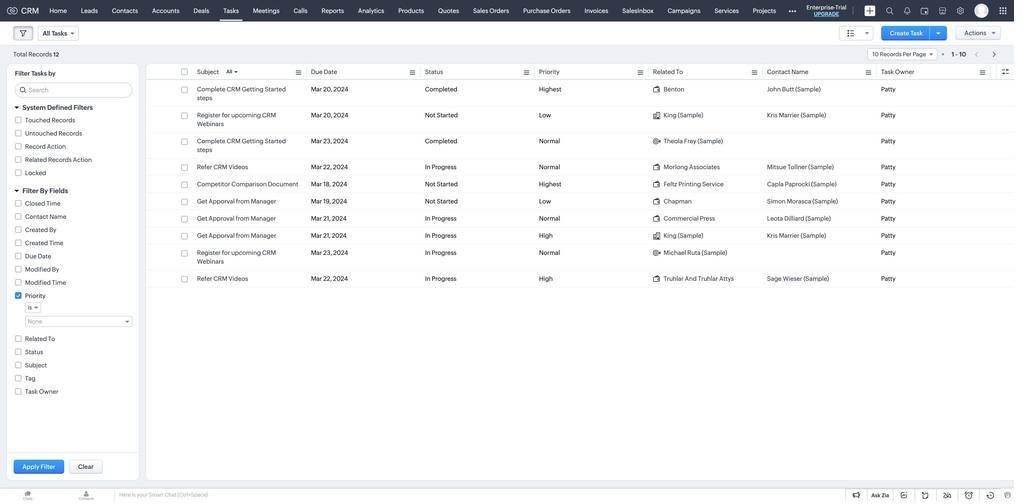 Task type: locate. For each thing, give the bounding box(es) containing it.
signals image
[[905, 7, 911, 15]]

row group
[[146, 81, 1015, 288]]

profile image
[[975, 4, 989, 18]]

Search text field
[[15, 83, 132, 97]]

None text field
[[28, 319, 121, 325]]

logo image
[[7, 7, 18, 14]]

search image
[[887, 7, 894, 15]]

size image
[[848, 29, 855, 37]]

None field
[[38, 26, 79, 41], [840, 26, 874, 40], [868, 48, 938, 60], [25, 303, 41, 313], [25, 316, 132, 327], [38, 26, 79, 41], [868, 48, 938, 60], [25, 303, 41, 313]]

calendar image
[[922, 7, 929, 14]]

contacts image
[[59, 489, 114, 502]]

none field none
[[25, 316, 132, 327]]

chats image
[[0, 489, 55, 502]]

create menu image
[[865, 6, 876, 16]]



Task type: vqa. For each thing, say whether or not it's contained in the screenshot.
"field"
yes



Task type: describe. For each thing, give the bounding box(es) containing it.
Other Modules field
[[784, 4, 803, 18]]

profile element
[[970, 0, 995, 21]]

search element
[[881, 0, 900, 22]]

create menu element
[[860, 0, 881, 21]]

none field size
[[840, 26, 874, 40]]

signals element
[[900, 0, 916, 22]]



